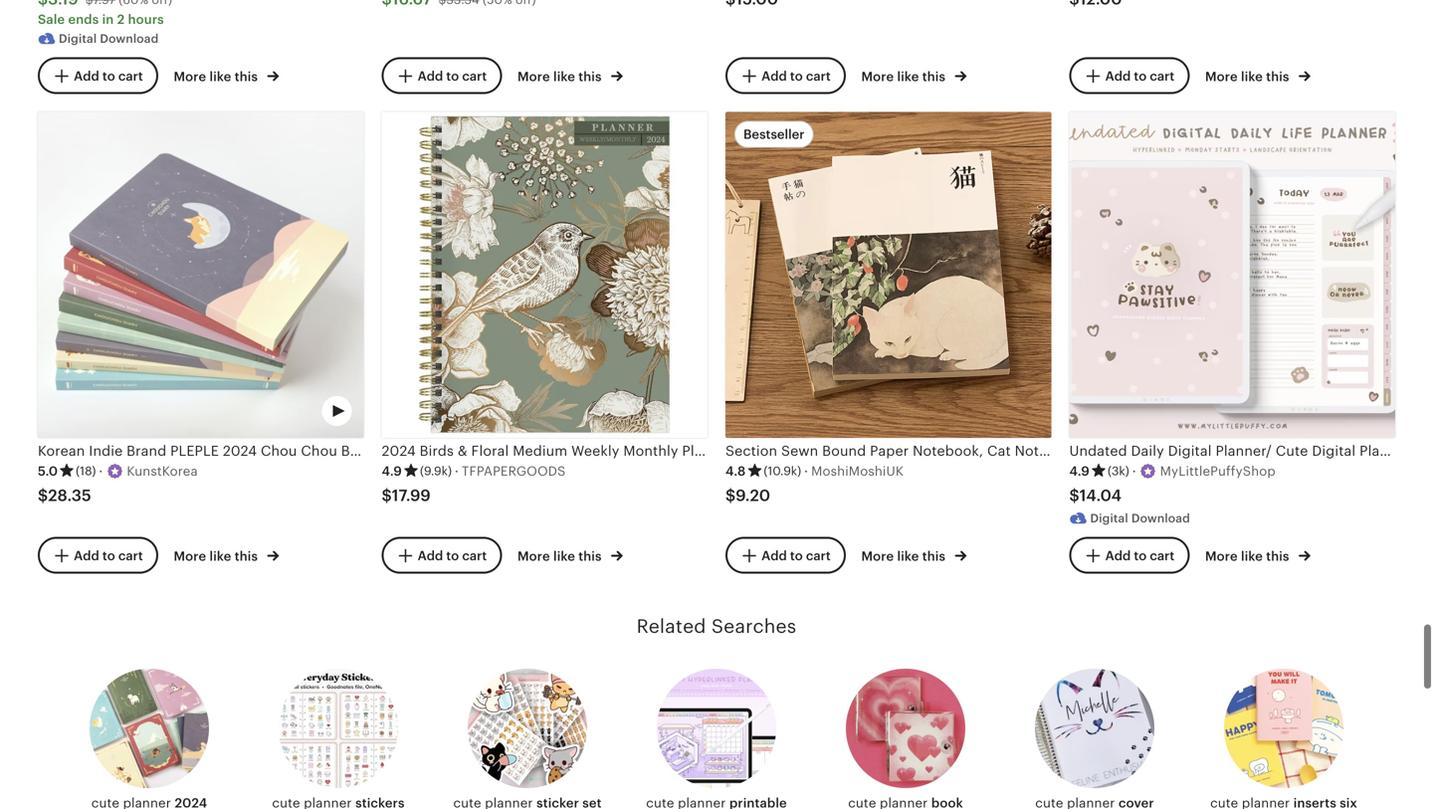 Task type: describe. For each thing, give the bounding box(es) containing it.
· for 28.35
[[99, 464, 103, 479]]

5.0
[[38, 464, 58, 479]]

product video element
[[38, 112, 364, 438]]

4.9 for 14.04
[[1069, 464, 1090, 479]]

$ for 9.20
[[726, 487, 736, 505]]

2024 birds & floral medium weekly monthly planner
[[382, 443, 733, 459]]

dated
[[363, 443, 403, 459]]

17.99
[[392, 487, 431, 505]]

· for 17.99
[[455, 464, 459, 479]]

(3k)
[[1108, 464, 1129, 478]]

floral
[[471, 443, 509, 459]]

related searches
[[637, 616, 797, 637]]

4.8
[[726, 464, 746, 479]]

0 horizontal spatial digital download
[[59, 32, 159, 45]]

4.9 for 17.99
[[382, 464, 402, 479]]

agenda
[[514, 443, 566, 459]]

$ for 28.35
[[38, 487, 48, 505]]

0 vertical spatial digital
[[59, 32, 97, 45]]

2 chou from the left
[[301, 443, 337, 459]]

1 vertical spatial download
[[1132, 511, 1190, 525]]

(9.9k)
[[420, 464, 452, 478]]

birds
[[420, 443, 454, 459]]

$ 9.20
[[726, 487, 770, 505]]

2 planner from the left
[[682, 443, 733, 459]]

$ for 17.99
[[382, 487, 392, 505]]

9.20
[[736, 487, 770, 505]]

2
[[117, 12, 125, 27]]

$ 17.99
[[382, 487, 431, 505]]

1 chou from the left
[[261, 443, 297, 459]]

2 weekly from the left
[[571, 443, 620, 459]]

undated daily digital planner/ cute digital planner/ kawaii digital planner/ cute goodnotes planner undated/ kawaii daily planner digital image
[[1069, 112, 1395, 438]]

hours
[[128, 12, 164, 27]]

medium
[[513, 443, 568, 459]]

&
[[458, 443, 468, 459]]

$ for 14.04
[[1069, 487, 1080, 505]]

b6
[[341, 443, 359, 459]]



Task type: locate. For each thing, give the bounding box(es) containing it.
$ 14.04
[[1069, 487, 1122, 505]]

1 vertical spatial digital download
[[1090, 511, 1190, 525]]

0 horizontal spatial 4.9
[[382, 464, 402, 479]]

0 vertical spatial download
[[100, 32, 159, 45]]

2 2024 from the left
[[382, 443, 416, 459]]

· for 14.04
[[1132, 464, 1136, 479]]

2024 right "pleple"
[[223, 443, 257, 459]]

4.9 up '$ 14.04'
[[1069, 464, 1090, 479]]

to
[[102, 69, 115, 84], [446, 69, 459, 84], [790, 69, 803, 84], [1134, 69, 1147, 84], [102, 548, 115, 563], [446, 548, 459, 563], [790, 548, 803, 563], [1134, 548, 1147, 563]]

2024 left birds
[[382, 443, 416, 459]]

more
[[174, 69, 206, 84], [518, 69, 550, 84], [861, 69, 894, 84], [1205, 69, 1238, 84], [174, 549, 206, 564], [518, 549, 550, 564], [861, 549, 894, 564], [1205, 549, 1238, 564]]

digital down 14.04
[[1090, 511, 1129, 525]]

add to cart button
[[38, 57, 158, 94], [382, 57, 502, 94], [726, 57, 846, 94], [1069, 57, 1190, 94], [38, 537, 158, 574], [382, 537, 502, 574], [726, 537, 846, 574], [1069, 537, 1190, 574]]

1 vertical spatial digital
[[1090, 511, 1129, 525]]

related
[[637, 616, 706, 637]]

korean indie brand pleple 2024 chou chou b6 dated weekly planner agenda
[[38, 443, 566, 459]]

chou
[[261, 443, 297, 459], [301, 443, 337, 459]]

2 4.9 from the left
[[1069, 464, 1090, 479]]

4 · from the left
[[1132, 464, 1136, 479]]

1 horizontal spatial digital download
[[1090, 511, 1190, 525]]

more like this
[[174, 69, 261, 84], [518, 69, 605, 84], [861, 69, 949, 84], [1205, 69, 1293, 84], [174, 549, 261, 564], [518, 549, 605, 564], [861, 549, 949, 564], [1205, 549, 1293, 564]]

3 $ from the left
[[726, 487, 736, 505]]

1 · from the left
[[99, 464, 103, 479]]

digital
[[59, 32, 97, 45], [1090, 511, 1129, 525]]

searches
[[711, 616, 797, 637]]

download
[[100, 32, 159, 45], [1132, 511, 1190, 525]]

1 4.9 from the left
[[382, 464, 402, 479]]

korean
[[38, 443, 85, 459]]

(10.9k)
[[764, 464, 801, 478]]

like
[[209, 69, 231, 84], [553, 69, 575, 84], [897, 69, 919, 84], [1241, 69, 1263, 84], [209, 549, 231, 564], [553, 549, 575, 564], [897, 549, 919, 564], [1241, 549, 1263, 564]]

0 horizontal spatial chou
[[261, 443, 297, 459]]

indie
[[89, 443, 123, 459]]

bestseller
[[744, 127, 805, 142]]

4 $ from the left
[[1069, 487, 1080, 505]]

1 $ from the left
[[38, 487, 48, 505]]

weekly
[[407, 443, 455, 459], [571, 443, 620, 459]]

4.9 down dated
[[382, 464, 402, 479]]

korean indie brand pleple 2024 chou chou b6 dated weekly planner agenda image
[[38, 112, 364, 438]]

14.04
[[1080, 487, 1122, 505]]

1 horizontal spatial download
[[1132, 511, 1190, 525]]

digital down ends
[[59, 32, 97, 45]]

1 horizontal spatial weekly
[[571, 443, 620, 459]]

1 horizontal spatial 4.9
[[1069, 464, 1090, 479]]

1 weekly from the left
[[407, 443, 455, 459]]

sale ends in 2 hours
[[38, 12, 164, 27]]

1 horizontal spatial chou
[[301, 443, 337, 459]]

$ 28.35
[[38, 487, 91, 505]]

ends
[[68, 12, 99, 27]]

1 horizontal spatial digital
[[1090, 511, 1129, 525]]

· right (18)
[[99, 464, 103, 479]]

0 horizontal spatial digital
[[59, 32, 97, 45]]

this
[[235, 69, 258, 84], [579, 69, 602, 84], [922, 69, 946, 84], [1266, 69, 1290, 84], [235, 549, 258, 564], [579, 549, 602, 564], [922, 549, 946, 564], [1266, 549, 1290, 564]]

planner up 4.8
[[682, 443, 733, 459]]

pleple
[[170, 443, 219, 459]]

· for 9.20
[[804, 464, 808, 479]]

$
[[38, 487, 48, 505], [382, 487, 392, 505], [726, 487, 736, 505], [1069, 487, 1080, 505]]

4.9
[[382, 464, 402, 479], [1069, 464, 1090, 479]]

2 $ from the left
[[382, 487, 392, 505]]

weekly up the (9.9k)
[[407, 443, 455, 459]]

2024
[[223, 443, 257, 459], [382, 443, 416, 459]]

add
[[74, 69, 99, 84], [418, 69, 443, 84], [762, 69, 787, 84], [1105, 69, 1131, 84], [74, 548, 99, 563], [418, 548, 443, 563], [762, 548, 787, 563], [1105, 548, 1131, 563]]

brand
[[127, 443, 166, 459]]

·
[[99, 464, 103, 479], [455, 464, 459, 479], [804, 464, 808, 479], [1132, 464, 1136, 479]]

more like this link
[[174, 65, 279, 86], [518, 65, 623, 86], [861, 65, 967, 86], [1205, 65, 1311, 86], [174, 545, 279, 566], [518, 545, 623, 566], [861, 545, 967, 566], [1205, 545, 1311, 566]]

0 vertical spatial digital download
[[59, 32, 159, 45]]

cart
[[118, 69, 143, 84], [462, 69, 487, 84], [806, 69, 831, 84], [1150, 69, 1175, 84], [118, 548, 143, 563], [462, 548, 487, 563], [806, 548, 831, 563], [1150, 548, 1175, 563]]

28.35
[[48, 487, 91, 505]]

digital download
[[59, 32, 159, 45], [1090, 511, 1190, 525]]

planner
[[459, 443, 510, 459], [682, 443, 733, 459]]

1 2024 from the left
[[223, 443, 257, 459]]

section sewn bound paper notebook, cat notebook, blank paper notebook, journal, japanese stationery, scrapbook display, sketch book image
[[726, 112, 1052, 438]]

sale
[[38, 12, 65, 27]]

0 horizontal spatial 2024
[[223, 443, 257, 459]]

2024 birds & floral medium weekly monthly planner image
[[382, 112, 708, 438]]

(18)
[[76, 464, 96, 478]]

· right the '(3k)'
[[1132, 464, 1136, 479]]

monthly
[[623, 443, 678, 459]]

0 horizontal spatial download
[[100, 32, 159, 45]]

0 horizontal spatial planner
[[459, 443, 510, 459]]

1 horizontal spatial planner
[[682, 443, 733, 459]]

planner right birds
[[459, 443, 510, 459]]

0 horizontal spatial weekly
[[407, 443, 455, 459]]

add to cart
[[74, 69, 143, 84], [418, 69, 487, 84], [762, 69, 831, 84], [1105, 69, 1175, 84], [74, 548, 143, 563], [418, 548, 487, 563], [762, 548, 831, 563], [1105, 548, 1175, 563]]

2 · from the left
[[455, 464, 459, 479]]

· right (10.9k)
[[804, 464, 808, 479]]

1 horizontal spatial 2024
[[382, 443, 416, 459]]

in
[[102, 12, 114, 27]]

weekly right medium at the bottom left of the page
[[571, 443, 620, 459]]

digital download down 14.04
[[1090, 511, 1190, 525]]

3 · from the left
[[804, 464, 808, 479]]

· right the (9.9k)
[[455, 464, 459, 479]]

1 planner from the left
[[459, 443, 510, 459]]

digital download down in on the top left of page
[[59, 32, 159, 45]]



Task type: vqa. For each thing, say whether or not it's contained in the screenshot.
the leftmost DOWNLOAD
yes



